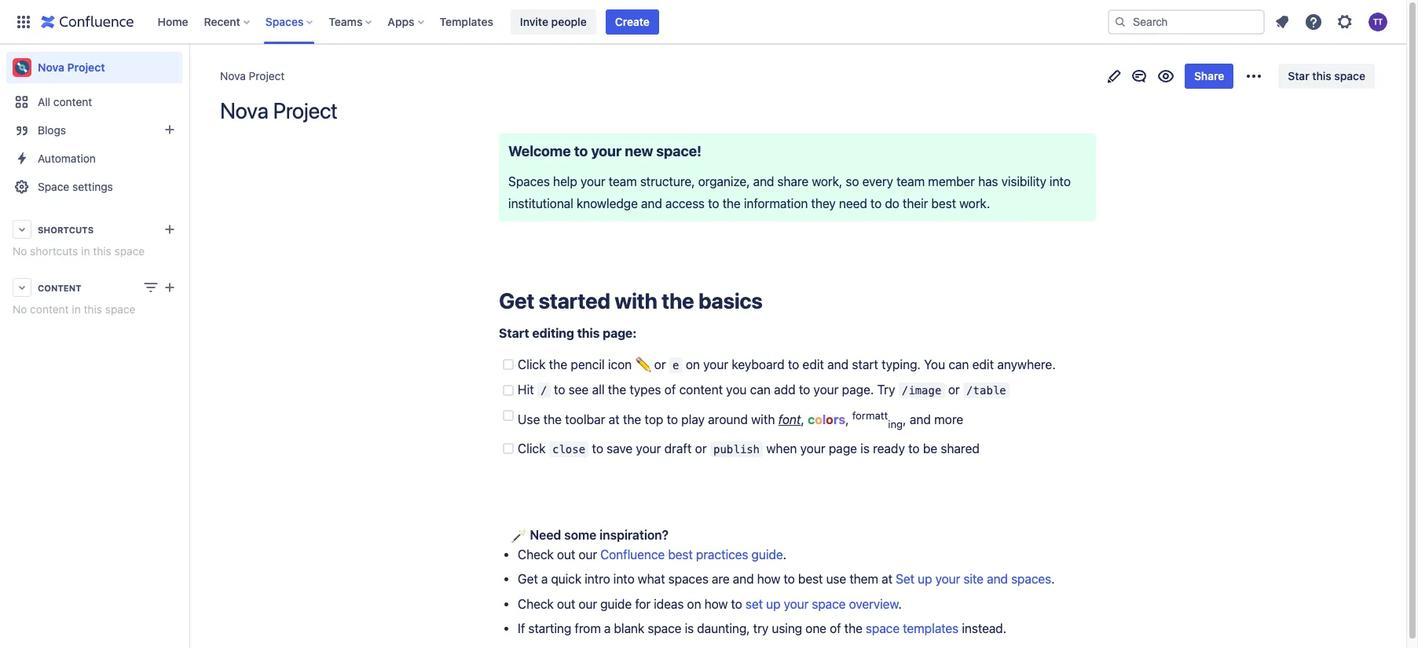 Task type: describe. For each thing, give the bounding box(es) containing it.
content button
[[6, 274, 182, 302]]

using
[[772, 622, 803, 636]]

2 vertical spatial .
[[899, 597, 902, 611]]

people
[[552, 15, 587, 28]]

your right save in the left of the page
[[636, 441, 662, 456]]

page
[[829, 441, 858, 456]]

shared
[[941, 441, 980, 456]]

set up your site and spaces link
[[896, 572, 1052, 587]]

blank
[[614, 622, 645, 636]]

they
[[812, 196, 836, 211]]

2 edit from the left
[[973, 357, 995, 372]]

set
[[896, 572, 915, 587]]

2 horizontal spatial .
[[1052, 572, 1055, 587]]

and left start
[[828, 357, 849, 372]]

and right site
[[987, 572, 1009, 587]]

save
[[607, 441, 633, 456]]

0 vertical spatial guide
[[752, 548, 783, 562]]

recent
[[204, 15, 240, 28]]

0 horizontal spatial with
[[615, 288, 658, 314]]

ideas
[[654, 597, 684, 611]]

pencil
[[571, 357, 605, 372]]

create a page image
[[160, 278, 179, 297]]

your left new
[[591, 142, 622, 160]]

and up information
[[754, 175, 775, 189]]

spaces help your team structure, organize, and share work, so every team member has visibility into institutional knowledge and access to the information they need to do their best work.
[[509, 175, 1075, 211]]

confluence
[[601, 548, 665, 562]]

start
[[853, 357, 879, 372]]

no shortcuts in this space
[[13, 244, 145, 258]]

to down organize,
[[708, 196, 720, 211]]

try
[[754, 622, 769, 636]]

out for confluence
[[557, 548, 576, 562]]

spaces for spaces help your team structure, organize, and share work, so every team member has visibility into institutional knowledge and access to the information they need to do their best work.
[[509, 175, 550, 189]]

invite people button
[[511, 9, 596, 34]]

space templates link
[[866, 622, 959, 636]]

nova right collapse sidebar icon
[[220, 69, 246, 83]]

the left pencil
[[549, 357, 568, 372]]

more
[[935, 413, 964, 427]]

/table
[[967, 385, 1007, 397]]

blogs link
[[6, 116, 182, 145]]

2 vertical spatial or
[[695, 441, 707, 456]]

add
[[774, 383, 796, 397]]

1 team from the left
[[609, 175, 637, 189]]

2 o from the left
[[826, 413, 834, 427]]

check out our confluence best practices guide .
[[518, 548, 787, 562]]

nova right create a blog image
[[220, 97, 269, 123]]

your up using on the right
[[784, 597, 809, 611]]

banner containing home
[[0, 0, 1407, 44]]

templates link
[[435, 9, 498, 34]]

when
[[767, 441, 797, 456]]

close
[[553, 443, 586, 456]]

s
[[839, 413, 846, 427]]

new
[[625, 142, 653, 160]]

space settings link
[[6, 173, 182, 201]]

1 spaces from the left
[[669, 572, 709, 587]]

our for guide
[[579, 597, 597, 611]]

member
[[929, 175, 976, 189]]

0 vertical spatial on
[[686, 357, 700, 372]]

in for shortcuts
[[81, 244, 90, 258]]

copy image
[[762, 292, 780, 311]]

ready
[[873, 441, 906, 456]]

best inside spaces help your team structure, organize, and share work, so every team member has visibility into institutional knowledge and access to the information they need to do their best work.
[[932, 196, 957, 211]]

content for all
[[53, 95, 92, 108]]

welcome to your new space!
[[509, 142, 702, 160]]

0 vertical spatial is
[[861, 441, 870, 456]]

anywhere.
[[998, 357, 1056, 372]]

1 vertical spatial a
[[605, 622, 611, 636]]

and right are
[[733, 572, 754, 587]]

help icon image
[[1305, 12, 1324, 31]]

create a blog image
[[160, 120, 179, 139]]

project inside space element
[[67, 61, 105, 74]]

the right use
[[544, 413, 562, 427]]

at inside use the toolbar at the top to play around with font , c o l o r s , formatt ing , and more
[[609, 413, 620, 427]]

need
[[839, 196, 868, 211]]

instead.
[[963, 622, 1007, 636]]

2 vertical spatial best
[[799, 572, 823, 587]]

out for guide
[[557, 597, 576, 611]]

you
[[925, 357, 946, 372]]

so
[[846, 175, 860, 189]]

🪄 need some inspiration?
[[499, 528, 669, 542]]

get started with the basics
[[499, 288, 763, 314]]

get a quick intro into what spaces are and how to best use them at set up your site and spaces .
[[518, 572, 1055, 587]]

their
[[903, 196, 929, 211]]

this down content dropdown button
[[84, 303, 102, 316]]

1 horizontal spatial can
[[949, 357, 970, 372]]

1 vertical spatial of
[[830, 622, 842, 636]]

create link
[[606, 9, 659, 34]]

you
[[727, 383, 747, 397]]

0 vertical spatial up
[[918, 572, 933, 587]]

some
[[565, 528, 597, 542]]

our for confluence
[[579, 548, 597, 562]]

0 vertical spatial how
[[758, 572, 781, 587]]

formatt
[[853, 409, 889, 422]]

1 vertical spatial into
[[614, 572, 635, 587]]

share button
[[1185, 64, 1234, 89]]

get for get a quick intro into what spaces are and how to best use them at set up your site and spaces .
[[518, 572, 538, 587]]

organize,
[[699, 175, 750, 189]]

click the pencil icon ✏️ or e on your keyboard to edit and start typing. you can edit anywhere.
[[518, 357, 1056, 372]]

the inside spaces help your team structure, organize, and share work, so every team member has visibility into institutional knowledge and access to the information they need to do their best work.
[[723, 196, 741, 211]]

do
[[885, 196, 900, 211]]

space settings
[[38, 180, 113, 193]]

be
[[924, 441, 938, 456]]

if starting from a blank space is daunting, try using one of the space templates instead.
[[518, 622, 1007, 636]]

font
[[779, 413, 801, 427]]

2 spaces from the left
[[1012, 572, 1052, 587]]

toolbar
[[565, 413, 606, 427]]

space element
[[0, 44, 189, 649]]

the left top
[[623, 413, 642, 427]]

every
[[863, 175, 894, 189]]

them
[[850, 572, 879, 587]]

one
[[806, 622, 827, 636]]

global element
[[9, 0, 1105, 44]]

shortcuts button
[[6, 215, 182, 244]]

what
[[638, 572, 666, 587]]

1 horizontal spatial nova project link
[[220, 68, 285, 84]]

site
[[964, 572, 984, 587]]

to up set up your space overview "link"
[[784, 572, 795, 587]]

add shortcut image
[[160, 220, 179, 239]]

change view image
[[142, 278, 160, 297]]

types
[[630, 383, 662, 397]]

nova project inside space element
[[38, 61, 105, 74]]

click close to save your draft or publish when your page is ready to be shared
[[518, 441, 980, 456]]

1 , from the left
[[801, 413, 805, 427]]

check for check out our guide for ideas on how to
[[518, 597, 554, 611]]

1 vertical spatial at
[[882, 572, 893, 587]]

quick
[[551, 572, 582, 587]]

no content in this space
[[13, 303, 136, 316]]

started
[[539, 288, 611, 314]]

click for close
[[518, 441, 546, 456]]

knowledge
[[577, 196, 638, 211]]

share
[[1195, 69, 1225, 83]]

from
[[575, 622, 601, 636]]



Task type: locate. For each thing, give the bounding box(es) containing it.
1 vertical spatial best
[[668, 548, 693, 562]]

home link
[[153, 9, 193, 34]]

teams button
[[324, 9, 378, 34]]

0 vertical spatial in
[[81, 244, 90, 258]]

1 our from the top
[[579, 548, 597, 562]]

or up more
[[949, 383, 960, 397]]

1 vertical spatial our
[[579, 597, 597, 611]]

apps
[[388, 15, 415, 28]]

✏️
[[636, 357, 651, 372]]

2 check from the top
[[518, 597, 554, 611]]

1 horizontal spatial ,
[[846, 413, 849, 427]]

0 vertical spatial click
[[518, 357, 546, 372]]

2 horizontal spatial best
[[932, 196, 957, 211]]

of right one
[[830, 622, 842, 636]]

0 vertical spatial out
[[557, 548, 576, 562]]

0 horizontal spatial guide
[[601, 597, 632, 611]]

recent button
[[199, 9, 256, 34]]

start editing this page:
[[499, 327, 637, 341]]

1 horizontal spatial a
[[605, 622, 611, 636]]

to right /
[[554, 383, 566, 397]]

out
[[557, 548, 576, 562], [557, 597, 576, 611]]

1 horizontal spatial spaces
[[509, 175, 550, 189]]

visibility
[[1002, 175, 1047, 189]]

check
[[518, 548, 554, 562], [518, 597, 554, 611]]

how up set at the right
[[758, 572, 781, 587]]

edit up /table
[[973, 357, 995, 372]]

0 horizontal spatial or
[[655, 357, 666, 372]]

edit
[[803, 357, 825, 372], [973, 357, 995, 372]]

edit this page image
[[1105, 67, 1124, 86]]

0 horizontal spatial nova project link
[[6, 52, 182, 83]]

team
[[609, 175, 637, 189], [897, 175, 925, 189]]

spaces up "institutional"
[[509, 175, 550, 189]]

0 horizontal spatial into
[[614, 572, 635, 587]]

e
[[673, 359, 680, 372]]

0 vertical spatial copy image
[[700, 142, 719, 160]]

no
[[13, 244, 27, 258], [13, 303, 27, 316]]

nova project link
[[6, 52, 182, 83], [220, 68, 285, 84]]

the down overview at right
[[845, 622, 863, 636]]

information
[[744, 196, 808, 211]]

space right star
[[1335, 69, 1366, 83]]

play
[[682, 413, 705, 427]]

1 out from the top
[[557, 548, 576, 562]]

settings icon image
[[1336, 12, 1355, 31]]

1 horizontal spatial in
[[81, 244, 90, 258]]

1 horizontal spatial with
[[752, 413, 776, 427]]

1 horizontal spatial at
[[882, 572, 893, 587]]

this
[[1313, 69, 1332, 83], [93, 244, 111, 258], [84, 303, 102, 316], [577, 327, 600, 341]]

around
[[708, 413, 748, 427]]

to left save in the left of the page
[[592, 441, 604, 456]]

2 horizontal spatial ,
[[903, 413, 907, 427]]

space down content dropdown button
[[105, 303, 136, 316]]

0 horizontal spatial edit
[[803, 357, 825, 372]]

1 vertical spatial how
[[705, 597, 728, 611]]

1 vertical spatial with
[[752, 413, 776, 427]]

star
[[1289, 69, 1310, 83]]

is down check out our guide for ideas on how to set up your space overview .
[[685, 622, 694, 636]]

nova project link down recent popup button
[[220, 68, 285, 84]]

,
[[801, 413, 805, 427], [846, 413, 849, 427], [903, 413, 907, 427]]

3 , from the left
[[903, 413, 907, 427]]

2 horizontal spatial or
[[949, 383, 960, 397]]

the left basics
[[662, 288, 695, 314]]

start
[[499, 327, 530, 341]]

1 vertical spatial on
[[687, 597, 702, 611]]

0 vertical spatial a
[[542, 572, 548, 587]]

to left be
[[909, 441, 920, 456]]

our down 🪄 need some inspiration?
[[579, 548, 597, 562]]

r
[[834, 413, 839, 427]]

draft
[[665, 441, 692, 456]]

to up add
[[788, 357, 800, 372]]

guide left for
[[601, 597, 632, 611]]

icon
[[608, 357, 632, 372]]

space
[[1335, 69, 1366, 83], [114, 244, 145, 258], [105, 303, 136, 316], [812, 597, 846, 611], [648, 622, 682, 636], [866, 622, 900, 636]]

.
[[783, 548, 787, 562], [1052, 572, 1055, 587], [899, 597, 902, 611]]

to left the do
[[871, 196, 882, 211]]

1 vertical spatial copy image
[[498, 547, 510, 560]]

work,
[[812, 175, 843, 189]]

and right ing
[[910, 413, 931, 427]]

content
[[53, 95, 92, 108], [30, 303, 69, 316], [680, 383, 723, 397]]

2 vertical spatial content
[[680, 383, 723, 397]]

or right draft
[[695, 441, 707, 456]]

1 vertical spatial check
[[518, 597, 554, 611]]

0 vertical spatial spaces
[[266, 15, 304, 28]]

0 horizontal spatial best
[[668, 548, 693, 562]]

hit / to see all the types of content you can add to your page. try /image or /table
[[518, 383, 1007, 397]]

has
[[979, 175, 999, 189]]

1 vertical spatial click
[[518, 441, 546, 456]]

1 horizontal spatial team
[[897, 175, 925, 189]]

set up your space overview link
[[746, 597, 899, 611]]

automation link
[[6, 145, 182, 173]]

check out our guide for ideas on how to set up your space overview .
[[518, 597, 902, 611]]

1 horizontal spatial spaces
[[1012, 572, 1052, 587]]

1 horizontal spatial into
[[1050, 175, 1071, 189]]

0 vertical spatial .
[[783, 548, 787, 562]]

1 horizontal spatial best
[[799, 572, 823, 587]]

are
[[712, 572, 730, 587]]

2 out from the top
[[557, 597, 576, 611]]

page.
[[842, 383, 874, 397]]

1 vertical spatial can
[[751, 383, 771, 397]]

0 horizontal spatial is
[[685, 622, 694, 636]]

page:
[[603, 327, 637, 341]]

1 vertical spatial is
[[685, 622, 694, 636]]

click down use
[[518, 441, 546, 456]]

and down structure,
[[641, 196, 663, 211]]

and inside use the toolbar at the top to play around with font , c o l o r s , formatt ing , and more
[[910, 413, 931, 427]]

nova up all
[[38, 61, 64, 74]]

space down overview at right
[[866, 622, 900, 636]]

1 check from the top
[[518, 548, 554, 562]]

/image
[[902, 385, 942, 397]]

0 horizontal spatial team
[[609, 175, 637, 189]]

0 horizontal spatial up
[[767, 597, 781, 611]]

more actions image
[[1245, 67, 1264, 86]]

no for no content in this space
[[13, 303, 27, 316]]

confluence image
[[41, 12, 134, 31], [41, 12, 134, 31]]

get for get started with the basics
[[499, 288, 535, 314]]

nova inside space element
[[38, 61, 64, 74]]

your
[[591, 142, 622, 160], [581, 175, 606, 189], [704, 357, 729, 372], [814, 383, 839, 397], [636, 441, 662, 456], [801, 441, 826, 456], [936, 572, 961, 587], [784, 597, 809, 611]]

1 vertical spatial spaces
[[509, 175, 550, 189]]

is right page
[[861, 441, 870, 456]]

click up hit
[[518, 357, 546, 372]]

your inside spaces help your team structure, organize, and share work, so every team member has visibility into institutional knowledge and access to the information they need to do their best work.
[[581, 175, 606, 189]]

in down content
[[72, 303, 81, 316]]

content down content
[[30, 303, 69, 316]]

1 edit from the left
[[803, 357, 825, 372]]

your left site
[[936, 572, 961, 587]]

1 no from the top
[[13, 244, 27, 258]]

1 horizontal spatial up
[[918, 572, 933, 587]]

best left use
[[799, 572, 823, 587]]

1 horizontal spatial of
[[830, 622, 842, 636]]

shortcuts
[[30, 244, 78, 258]]

1 vertical spatial content
[[30, 303, 69, 316]]

confluence best practices guide link
[[601, 548, 783, 562]]

spaces right recent popup button
[[266, 15, 304, 28]]

and
[[754, 175, 775, 189], [641, 196, 663, 211], [828, 357, 849, 372], [910, 413, 931, 427], [733, 572, 754, 587], [987, 572, 1009, 587]]

copy image
[[700, 142, 719, 160], [498, 547, 510, 560]]

content for no
[[30, 303, 69, 316]]

check for check out our
[[518, 548, 554, 562]]

spaces inside spaces help your team structure, organize, and share work, so every team member has visibility into institutional knowledge and access to the information they need to do their best work.
[[509, 175, 550, 189]]

into inside spaces help your team structure, organize, and share work, so every team member has visibility into institutional knowledge and access to the information they need to do their best work.
[[1050, 175, 1071, 189]]

1 vertical spatial out
[[557, 597, 576, 611]]

appswitcher icon image
[[14, 12, 33, 31]]

in for content
[[72, 303, 81, 316]]

1 vertical spatial in
[[72, 303, 81, 316]]

no left shortcuts
[[13, 244, 27, 258]]

2 no from the top
[[13, 303, 27, 316]]

to up help
[[574, 142, 588, 160]]

to right add
[[799, 383, 811, 397]]

spaces
[[266, 15, 304, 28], [509, 175, 550, 189]]

star this space button
[[1279, 64, 1376, 89]]

invite
[[520, 15, 549, 28]]

click
[[518, 357, 546, 372], [518, 441, 546, 456]]

spaces right site
[[1012, 572, 1052, 587]]

check up starting
[[518, 597, 554, 611]]

0 vertical spatial best
[[932, 196, 957, 211]]

0 vertical spatial of
[[665, 383, 676, 397]]

into down 'confluence'
[[614, 572, 635, 587]]

spaces for spaces
[[266, 15, 304, 28]]

get up "start"
[[499, 288, 535, 314]]

search image
[[1115, 15, 1127, 28]]

your up you
[[704, 357, 729, 372]]

1 vertical spatial or
[[949, 383, 960, 397]]

to inside use the toolbar at the top to play around with font , c o l o r s , formatt ing , and more
[[667, 413, 679, 427]]

access
[[666, 196, 705, 211]]

how
[[758, 572, 781, 587], [705, 597, 728, 611]]

top
[[645, 413, 664, 427]]

this up pencil
[[577, 327, 600, 341]]

share
[[778, 175, 809, 189]]

space down use
[[812, 597, 846, 611]]

guide up get a quick intro into what spaces are and how to best use them at set up your site and spaces .
[[752, 548, 783, 562]]

space down shortcuts 'dropdown button'
[[114, 244, 145, 258]]

2 team from the left
[[897, 175, 925, 189]]

best left practices
[[668, 548, 693, 562]]

your profile and preferences image
[[1369, 12, 1388, 31]]

your down c
[[801, 441, 826, 456]]

out down quick at the left bottom
[[557, 597, 576, 611]]

try
[[878, 383, 896, 397]]

with left font
[[752, 413, 776, 427]]

into
[[1050, 175, 1071, 189], [614, 572, 635, 587]]

0 vertical spatial or
[[655, 357, 666, 372]]

nova project
[[38, 61, 105, 74], [220, 69, 285, 83], [220, 97, 338, 123]]

spaces inside popup button
[[266, 15, 304, 28]]

1 horizontal spatial how
[[758, 572, 781, 587]]

how down are
[[705, 597, 728, 611]]

can right you
[[751, 383, 771, 397]]

o left r
[[815, 413, 823, 427]]

, up ready
[[903, 413, 907, 427]]

2 our from the top
[[579, 597, 597, 611]]

1 vertical spatial .
[[1052, 572, 1055, 587]]

hit
[[518, 383, 534, 397]]

into right visibility
[[1050, 175, 1071, 189]]

templates
[[440, 15, 494, 28]]

overview
[[850, 597, 899, 611]]

0 horizontal spatial spaces
[[266, 15, 304, 28]]

0 vertical spatial check
[[518, 548, 554, 562]]

0 horizontal spatial o
[[815, 413, 823, 427]]

this right star
[[1313, 69, 1332, 83]]

0 horizontal spatial at
[[609, 413, 620, 427]]

0 horizontal spatial of
[[665, 383, 676, 397]]

on right e
[[686, 357, 700, 372]]

to left set at the right
[[731, 597, 743, 611]]

up right set at the right
[[767, 597, 781, 611]]

banner
[[0, 0, 1407, 44]]

1 horizontal spatial copy image
[[700, 142, 719, 160]]

0 vertical spatial content
[[53, 95, 92, 108]]

publish
[[714, 443, 760, 456]]

0 vertical spatial our
[[579, 548, 597, 562]]

click for the
[[518, 357, 546, 372]]

typing.
[[882, 357, 921, 372]]

0 vertical spatial get
[[499, 288, 535, 314]]

0 horizontal spatial ,
[[801, 413, 805, 427]]

up
[[918, 572, 933, 587], [767, 597, 781, 611]]

space!
[[657, 142, 702, 160]]

this inside button
[[1313, 69, 1332, 83]]

1 horizontal spatial .
[[899, 597, 902, 611]]

team up the knowledge
[[609, 175, 637, 189]]

1 click from the top
[[518, 357, 546, 372]]

space inside button
[[1335, 69, 1366, 83]]

editing
[[532, 327, 575, 341]]

1 horizontal spatial or
[[695, 441, 707, 456]]

2 click from the top
[[518, 441, 546, 456]]

space down "ideas"
[[648, 622, 682, 636]]

with inside use the toolbar at the top to play around with font , c o l o r s , formatt ing , and more
[[752, 413, 776, 427]]

Search field
[[1108, 9, 1266, 34]]

0 vertical spatial at
[[609, 413, 620, 427]]

1 horizontal spatial edit
[[973, 357, 995, 372]]

1 horizontal spatial is
[[861, 441, 870, 456]]

spaces button
[[261, 9, 319, 34]]

at left set
[[882, 572, 893, 587]]

to right top
[[667, 413, 679, 427]]

1 vertical spatial get
[[518, 572, 538, 587]]

team up their
[[897, 175, 925, 189]]

can
[[949, 357, 970, 372], [751, 383, 771, 397]]

help
[[553, 175, 578, 189]]

if
[[518, 622, 525, 636]]

start watching image
[[1157, 67, 1176, 86]]

2 , from the left
[[846, 413, 849, 427]]

basics
[[699, 288, 763, 314]]

best down member
[[932, 196, 957, 211]]

out down the some
[[557, 548, 576, 562]]

project
[[67, 61, 105, 74], [249, 69, 285, 83], [273, 97, 338, 123]]

home
[[158, 15, 188, 28]]

1 horizontal spatial o
[[826, 413, 834, 427]]

1 horizontal spatial guide
[[752, 548, 783, 562]]

0 horizontal spatial in
[[72, 303, 81, 316]]

notification icon image
[[1274, 12, 1292, 31]]

/
[[541, 385, 548, 397]]

1 vertical spatial up
[[767, 597, 781, 611]]

best
[[932, 196, 957, 211], [668, 548, 693, 562], [799, 572, 823, 587]]

, left c
[[801, 413, 805, 427]]

0 vertical spatial into
[[1050, 175, 1071, 189]]

on right "ideas"
[[687, 597, 702, 611]]

the right 'all'
[[608, 383, 627, 397]]

teams
[[329, 15, 363, 28]]

need
[[530, 528, 562, 542]]

get left quick at the left bottom
[[518, 572, 538, 587]]

1 vertical spatial no
[[13, 303, 27, 316]]

use the toolbar at the top to play around with font , c o l o r s , formatt ing , and more
[[518, 409, 964, 430]]

l
[[823, 413, 826, 427]]

0 vertical spatial can
[[949, 357, 970, 372]]

nova project link up all content link
[[6, 52, 182, 83]]

this down shortcuts 'dropdown button'
[[93, 244, 111, 258]]

check down need
[[518, 548, 554, 562]]

can right you on the right bottom of the page
[[949, 357, 970, 372]]

0 horizontal spatial .
[[783, 548, 787, 562]]

0 horizontal spatial how
[[705, 597, 728, 611]]

with up "page:"
[[615, 288, 658, 314]]

no for no shortcuts in this space
[[13, 244, 27, 258]]

our up from
[[579, 597, 597, 611]]

0 horizontal spatial spaces
[[669, 572, 709, 587]]

a left quick at the left bottom
[[542, 572, 548, 587]]

create
[[615, 15, 650, 28]]

1 vertical spatial guide
[[601, 597, 632, 611]]

content up play
[[680, 383, 723, 397]]

at right toolbar
[[609, 413, 620, 427]]

collapse sidebar image
[[171, 52, 206, 83]]

your up the knowledge
[[581, 175, 606, 189]]

the down organize,
[[723, 196, 741, 211]]

of right types
[[665, 383, 676, 397]]

no down content dropdown button
[[13, 303, 27, 316]]

0 horizontal spatial copy image
[[498, 547, 510, 560]]

in down shortcuts 'dropdown button'
[[81, 244, 90, 258]]

up right set
[[918, 572, 933, 587]]

your up "l" on the right of page
[[814, 383, 839, 397]]

, right r
[[846, 413, 849, 427]]

use
[[518, 413, 540, 427]]

0 vertical spatial with
[[615, 288, 658, 314]]

0 horizontal spatial a
[[542, 572, 548, 587]]

or left e
[[655, 357, 666, 372]]

0 vertical spatial no
[[13, 244, 27, 258]]

see
[[569, 383, 589, 397]]

0 horizontal spatial can
[[751, 383, 771, 397]]

intro
[[585, 572, 611, 587]]

1 o from the left
[[815, 413, 823, 427]]



Task type: vqa. For each thing, say whether or not it's contained in the screenshot.
the started
yes



